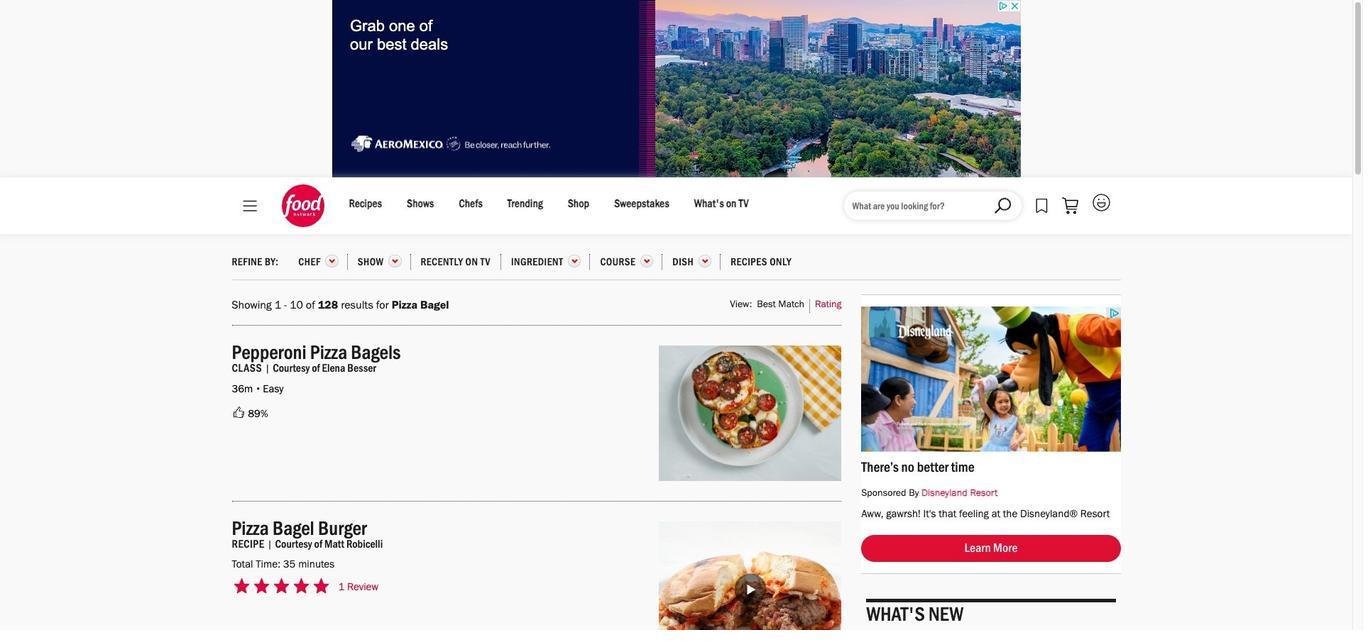 Task type: locate. For each thing, give the bounding box(es) containing it.
main menu image
[[242, 200, 257, 212]]

user profile menu image
[[1092, 194, 1110, 212]]

advertisement element
[[332, 0, 1021, 177]]

go to home page image
[[281, 185, 324, 227]]

shopping list image
[[1062, 197, 1078, 214]]

pizza bagel burger image
[[659, 522, 842, 630]]



Task type: vqa. For each thing, say whether or not it's contained in the screenshot.
the 01:49 image
no



Task type: describe. For each thing, give the bounding box(es) containing it.
pepperoni pizza bagels image
[[659, 345, 842, 481]]

submit site search image
[[995, 198, 1011, 214]]

site search input text field
[[844, 192, 1021, 220]]

disneyland resort image
[[861, 307, 1121, 452]]

saves image
[[1035, 198, 1048, 214]]



